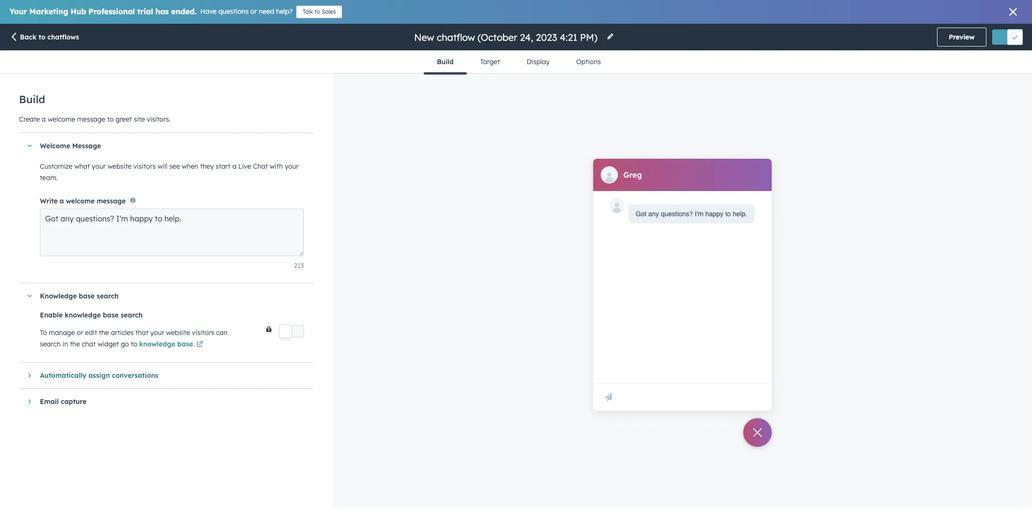 Task type: describe. For each thing, give the bounding box(es) containing it.
message for write a welcome message
[[97, 197, 126, 205]]

customize what your website visitors will see when they start a live chat with your team.
[[40, 162, 299, 182]]

i'm
[[695, 210, 704, 218]]

questions?
[[661, 210, 693, 218]]

back to chatflows
[[20, 33, 79, 41]]

in
[[63, 340, 68, 349]]

customize
[[40, 162, 73, 171]]

welcome for create
[[48, 115, 75, 124]]

trial
[[137, 7, 153, 16]]

they
[[200, 162, 214, 171]]

0 vertical spatial knowledge
[[65, 311, 101, 320]]

start
[[216, 162, 231, 171]]

build inside build button
[[437, 58, 454, 66]]

got
[[636, 210, 647, 218]]

knowledge
[[40, 292, 77, 301]]

knowledge base.
[[139, 340, 195, 349]]

knowledge base search
[[40, 292, 119, 301]]

automatically assign conversations
[[40, 371, 158, 380]]

site
[[134, 115, 145, 124]]

build button
[[424, 50, 467, 74]]

when
[[182, 162, 198, 171]]

marketing
[[29, 7, 68, 16]]

1 vertical spatial knowledge
[[139, 340, 175, 349]]

or inside to manage or edit the articles that your website visitors can search in the chat widget go to
[[77, 329, 83, 337]]

your
[[10, 7, 27, 16]]

articles
[[111, 329, 134, 337]]

options button
[[563, 50, 615, 73]]

chat
[[82, 340, 96, 349]]

visitors inside to manage or edit the articles that your website visitors can search in the chat widget go to
[[192, 329, 214, 337]]

search inside dropdown button
[[97, 292, 119, 301]]

with
[[270, 162, 283, 171]]

assign
[[89, 371, 110, 380]]

to inside to manage or edit the articles that your website visitors can search in the chat widget go to
[[131, 340, 137, 349]]

Write a welcome message text field
[[40, 209, 304, 256]]

hub
[[71, 7, 86, 16]]

see
[[169, 162, 180, 171]]

2 horizontal spatial search
[[121, 311, 143, 320]]

questions
[[219, 7, 249, 16]]

preview button
[[938, 28, 987, 47]]

0 horizontal spatial your
[[92, 162, 106, 171]]

go
[[121, 340, 129, 349]]

display button
[[514, 50, 563, 73]]

live
[[238, 162, 251, 171]]

need
[[259, 7, 274, 16]]

website inside "customize what your website visitors will see when they start a live chat with your team."
[[108, 162, 132, 171]]

a for write a welcome message
[[60, 197, 64, 205]]

manage
[[49, 329, 75, 337]]

to left the help.
[[726, 210, 731, 218]]

search inside to manage or edit the articles that your website visitors can search in the chat widget go to
[[40, 340, 61, 349]]

2 horizontal spatial your
[[285, 162, 299, 171]]

target
[[480, 58, 500, 66]]

base.
[[177, 340, 195, 349]]

help?
[[276, 7, 293, 16]]

your inside to manage or edit the articles that your website visitors can search in the chat widget go to
[[150, 329, 164, 337]]

has
[[156, 7, 169, 16]]

to inside "button"
[[39, 33, 45, 41]]

sales
[[322, 8, 336, 15]]

a for create a welcome message to greet site visitors.
[[42, 115, 46, 124]]

email capture
[[40, 397, 87, 406]]

welcome message
[[40, 142, 101, 150]]

to manage or edit the articles that your website visitors can search in the chat widget go to
[[40, 329, 228, 349]]

website inside to manage or edit the articles that your website visitors can search in the chat widget go to
[[166, 329, 190, 337]]

enable knowledge base search
[[40, 311, 143, 320]]

caret image for knowledge base search
[[27, 295, 32, 297]]

options
[[577, 58, 601, 66]]



Task type: locate. For each thing, give the bounding box(es) containing it.
0 vertical spatial build
[[437, 58, 454, 66]]

1 horizontal spatial website
[[166, 329, 190, 337]]

write a welcome message
[[40, 197, 126, 205]]

1 vertical spatial a
[[233, 162, 237, 171]]

team.
[[40, 173, 58, 182]]

welcome
[[48, 115, 75, 124], [66, 197, 95, 205]]

1 horizontal spatial visitors
[[192, 329, 214, 337]]

1 horizontal spatial knowledge
[[139, 340, 175, 349]]

1 vertical spatial or
[[77, 329, 83, 337]]

target button
[[467, 50, 514, 73]]

welcome for write
[[66, 197, 95, 205]]

to right the talk
[[315, 8, 320, 15]]

website
[[108, 162, 132, 171], [166, 329, 190, 337]]

caret image inside welcome message dropdown button
[[27, 145, 32, 147]]

message
[[77, 115, 105, 124], [97, 197, 126, 205]]

the right in
[[70, 340, 80, 349]]

create a welcome message to greet site visitors.
[[19, 115, 171, 124]]

1 horizontal spatial search
[[97, 292, 119, 301]]

caret image left knowledge
[[27, 295, 32, 297]]

1 vertical spatial build
[[19, 93, 45, 106]]

0 horizontal spatial knowledge
[[65, 311, 101, 320]]

to
[[40, 329, 47, 337]]

happy
[[706, 210, 724, 218]]

caret image for welcome message
[[27, 145, 32, 147]]

help.
[[733, 210, 748, 218]]

message for create a welcome message to greet site visitors.
[[77, 115, 105, 124]]

caret image inside email capture dropdown button
[[28, 399, 31, 405]]

caret image inside knowledge base search dropdown button
[[27, 295, 32, 297]]

2 caret image from the top
[[28, 399, 31, 405]]

visitors.
[[147, 115, 171, 124]]

what
[[74, 162, 90, 171]]

can
[[216, 329, 228, 337]]

your marketing hub professional trial has ended. have questions or need help?
[[10, 7, 293, 16]]

2 caret image from the top
[[27, 295, 32, 297]]

caret image
[[27, 145, 32, 147], [27, 295, 32, 297]]

0 vertical spatial base
[[79, 292, 95, 301]]

a left live
[[233, 162, 237, 171]]

your right with
[[285, 162, 299, 171]]

a right the create
[[42, 115, 46, 124]]

1 horizontal spatial a
[[60, 197, 64, 205]]

0 horizontal spatial base
[[79, 292, 95, 301]]

to
[[315, 8, 320, 15], [39, 33, 45, 41], [107, 115, 114, 124], [726, 210, 731, 218], [131, 340, 137, 349]]

automatically
[[40, 371, 86, 380]]

back to chatflows button
[[10, 32, 79, 43]]

1 vertical spatial the
[[70, 340, 80, 349]]

navigation containing build
[[424, 50, 615, 74]]

a right write at the left top of the page
[[60, 197, 64, 205]]

display
[[527, 58, 550, 66]]

website up knowledge base. link
[[166, 329, 190, 337]]

1 link opens in a new window image from the top
[[197, 340, 203, 351]]

your right what on the top left of page
[[92, 162, 106, 171]]

link opens in a new window image inside knowledge base. link
[[197, 341, 203, 349]]

base
[[79, 292, 95, 301], [103, 311, 119, 320]]

0 horizontal spatial or
[[77, 329, 83, 337]]

your up knowledge base.
[[150, 329, 164, 337]]

1 horizontal spatial the
[[99, 329, 109, 337]]

visitors
[[133, 162, 156, 171], [192, 329, 214, 337]]

chat
[[253, 162, 268, 171]]

talk to sales
[[303, 8, 336, 15]]

greg
[[624, 170, 642, 180]]

knowledge base search button
[[19, 283, 304, 309]]

conversations
[[112, 371, 158, 380]]

have
[[200, 7, 217, 16]]

base inside dropdown button
[[79, 292, 95, 301]]

0 horizontal spatial website
[[108, 162, 132, 171]]

any
[[649, 210, 659, 218]]

or left edit at left bottom
[[77, 329, 83, 337]]

search down to
[[40, 340, 61, 349]]

2 link opens in a new window image from the top
[[197, 341, 203, 349]]

agent says: got any questions? i'm happy to help. element
[[636, 208, 748, 220]]

caret image
[[28, 373, 31, 378], [28, 399, 31, 405]]

your
[[92, 162, 106, 171], [285, 162, 299, 171], [150, 329, 164, 337]]

None field
[[413, 31, 601, 43]]

welcome
[[40, 142, 70, 150]]

a inside "customize what your website visitors will see when they start a live chat with your team."
[[233, 162, 237, 171]]

0 horizontal spatial search
[[40, 340, 61, 349]]

1 vertical spatial search
[[121, 311, 143, 320]]

1 horizontal spatial base
[[103, 311, 119, 320]]

base up articles
[[103, 311, 119, 320]]

0 vertical spatial the
[[99, 329, 109, 337]]

visitors inside "customize what your website visitors will see when they start a live chat with your team."
[[133, 162, 156, 171]]

ended.
[[171, 7, 197, 16]]

1 caret image from the top
[[27, 145, 32, 147]]

message
[[72, 142, 101, 150]]

build
[[437, 58, 454, 66], [19, 93, 45, 106]]

2 vertical spatial search
[[40, 340, 61, 349]]

visitors left will in the left top of the page
[[133, 162, 156, 171]]

search
[[97, 292, 119, 301], [121, 311, 143, 320], [40, 340, 61, 349]]

knowledge down knowledge base search
[[65, 311, 101, 320]]

a
[[42, 115, 46, 124], [233, 162, 237, 171], [60, 197, 64, 205]]

caret image left welcome
[[27, 145, 32, 147]]

1 vertical spatial base
[[103, 311, 119, 320]]

0 vertical spatial welcome
[[48, 115, 75, 124]]

0 vertical spatial message
[[77, 115, 105, 124]]

0 vertical spatial caret image
[[28, 373, 31, 378]]

1 vertical spatial welcome
[[66, 197, 95, 205]]

website right what on the top left of page
[[108, 162, 132, 171]]

1 horizontal spatial or
[[251, 7, 257, 16]]

1 vertical spatial message
[[97, 197, 126, 205]]

welcome up welcome
[[48, 115, 75, 124]]

talk to sales button
[[297, 6, 342, 18]]

close image
[[1010, 8, 1018, 16]]

the
[[99, 329, 109, 337], [70, 340, 80, 349]]

build left target button
[[437, 58, 454, 66]]

0 vertical spatial visitors
[[133, 162, 156, 171]]

capture
[[61, 397, 87, 406]]

create
[[19, 115, 40, 124]]

2 vertical spatial a
[[60, 197, 64, 205]]

got any questions? i'm happy to help.
[[636, 210, 748, 218]]

search up enable knowledge base search
[[97, 292, 119, 301]]

1 vertical spatial website
[[166, 329, 190, 337]]

to left greet
[[107, 115, 114, 124]]

knowledge down that
[[139, 340, 175, 349]]

write
[[40, 197, 58, 205]]

0 horizontal spatial the
[[70, 340, 80, 349]]

edit
[[85, 329, 97, 337]]

knowledge base. link
[[139, 340, 205, 351]]

1 horizontal spatial your
[[150, 329, 164, 337]]

to right back
[[39, 33, 45, 41]]

0 vertical spatial a
[[42, 115, 46, 124]]

1 vertical spatial caret image
[[27, 295, 32, 297]]

0 vertical spatial or
[[251, 7, 257, 16]]

1 caret image from the top
[[28, 373, 31, 378]]

caret image left automatically
[[28, 373, 31, 378]]

caret image for automatically assign conversations
[[28, 373, 31, 378]]

welcome right write at the left top of the page
[[66, 197, 95, 205]]

0 vertical spatial website
[[108, 162, 132, 171]]

email
[[40, 397, 59, 406]]

will
[[158, 162, 168, 171]]

to inside button
[[315, 8, 320, 15]]

search up articles
[[121, 311, 143, 320]]

1 horizontal spatial build
[[437, 58, 454, 66]]

greet
[[116, 115, 132, 124]]

enable
[[40, 311, 63, 320]]

email capture button
[[19, 389, 304, 415]]

widget
[[98, 340, 119, 349]]

caret image left email
[[28, 399, 31, 405]]

talk
[[303, 8, 313, 15]]

build up the create
[[19, 93, 45, 106]]

0 vertical spatial search
[[97, 292, 119, 301]]

that
[[136, 329, 148, 337]]

base up enable knowledge base search
[[79, 292, 95, 301]]

back
[[20, 33, 37, 41]]

the up widget
[[99, 329, 109, 337]]

to right go
[[131, 340, 137, 349]]

0 horizontal spatial build
[[19, 93, 45, 106]]

caret image inside automatically assign conversations dropdown button
[[28, 373, 31, 378]]

navigation
[[424, 50, 615, 74]]

0 horizontal spatial visitors
[[133, 162, 156, 171]]

automatically assign conversations button
[[19, 363, 304, 388]]

welcome message button
[[19, 133, 304, 159]]

1 vertical spatial visitors
[[192, 329, 214, 337]]

or inside your marketing hub professional trial has ended. have questions or need help?
[[251, 7, 257, 16]]

0 horizontal spatial a
[[42, 115, 46, 124]]

link opens in a new window image
[[197, 340, 203, 351], [197, 341, 203, 349]]

1 vertical spatial caret image
[[28, 399, 31, 405]]

preview
[[949, 33, 975, 41]]

chatflows
[[47, 33, 79, 41]]

2 horizontal spatial a
[[233, 162, 237, 171]]

or left need
[[251, 7, 257, 16]]

0 vertical spatial caret image
[[27, 145, 32, 147]]

caret image for email capture
[[28, 399, 31, 405]]

professional
[[89, 7, 135, 16]]

or
[[251, 7, 257, 16], [77, 329, 83, 337]]

visitors left can
[[192, 329, 214, 337]]

213
[[294, 262, 304, 270]]



Task type: vqa. For each thing, say whether or not it's contained in the screenshot.
welcome related to Write
yes



